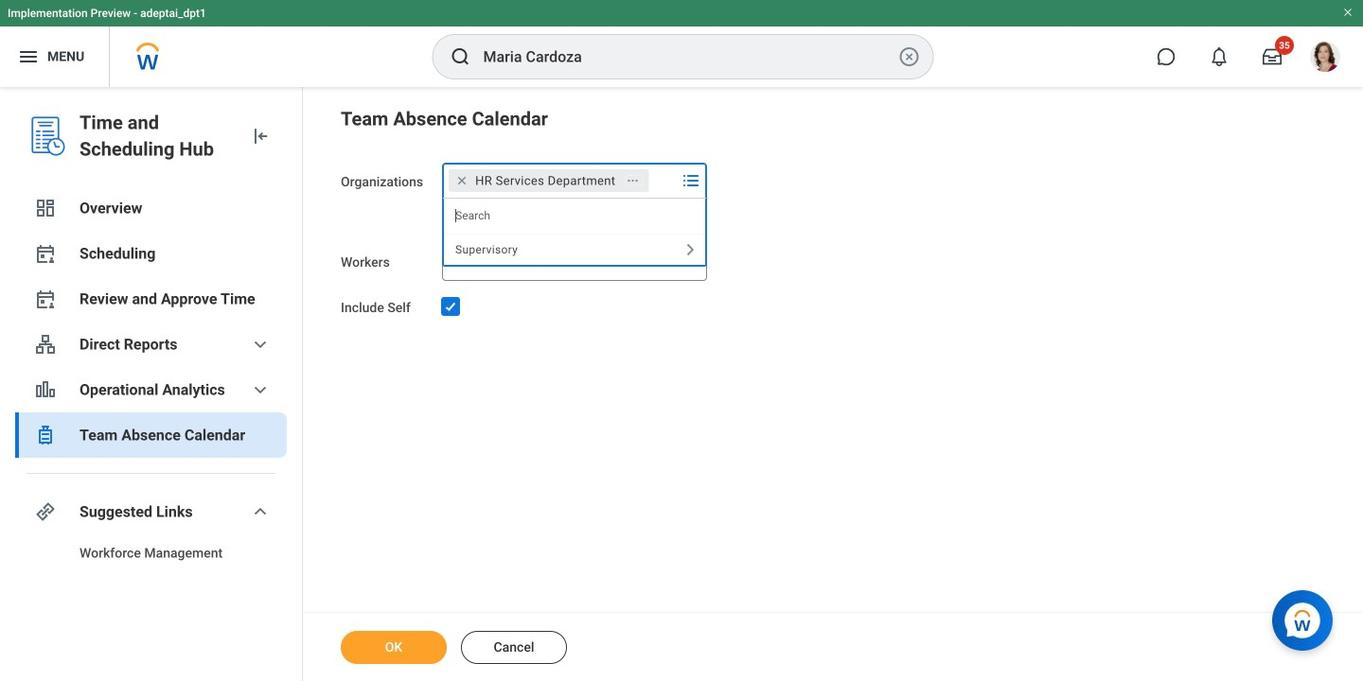 Task type: locate. For each thing, give the bounding box(es) containing it.
prompts image
[[680, 169, 703, 192]]

calendar user solid image
[[34, 242, 57, 265], [34, 288, 57, 311]]

justify image
[[17, 45, 40, 68]]

calendar user solid image down dashboard icon
[[34, 242, 57, 265]]

1 vertical spatial search field
[[443, 245, 676, 279]]

time and scheduling hub element
[[80, 110, 234, 163]]

0 vertical spatial search field
[[443, 199, 705, 233]]

notifications large image
[[1210, 47, 1229, 66]]

hr services department element
[[475, 172, 616, 189]]

x circle image
[[898, 45, 921, 68]]

Search Workday  search field
[[483, 36, 894, 78]]

0 vertical spatial calendar user solid image
[[34, 242, 57, 265]]

1 vertical spatial calendar user solid image
[[34, 288, 57, 311]]

chevron right small image
[[679, 239, 702, 261]]

1 search field from the top
[[443, 199, 705, 233]]

check small image
[[439, 295, 462, 318]]

2 search field from the top
[[443, 245, 676, 279]]

banner
[[0, 0, 1363, 87]]

calendar user solid image up view team icon
[[34, 288, 57, 311]]

chart image
[[34, 379, 57, 401]]

transformation import image
[[249, 125, 272, 148]]

Search field
[[443, 199, 705, 233], [443, 245, 676, 279]]

dashboard image
[[34, 197, 57, 220]]

inbox large image
[[1263, 47, 1282, 66]]

view team image
[[34, 333, 57, 356]]



Task type: vqa. For each thing, say whether or not it's contained in the screenshot.
"Search Workday" search field
yes



Task type: describe. For each thing, give the bounding box(es) containing it.
close environment banner image
[[1343, 7, 1354, 18]]

prompts image
[[680, 250, 703, 273]]

search image
[[449, 45, 472, 68]]

task timeoff image
[[34, 424, 57, 447]]

1 calendar user solid image from the top
[[34, 242, 57, 265]]

2 calendar user solid image from the top
[[34, 288, 57, 311]]

link image
[[34, 501, 57, 524]]

hr services department, press delete to clear value. option
[[449, 169, 649, 192]]

profile logan mcneil image
[[1310, 42, 1341, 76]]

related actions image
[[626, 174, 639, 187]]

x small image
[[453, 171, 472, 190]]

navigation pane region
[[0, 87, 303, 682]]

chevron down small image
[[249, 501, 272, 524]]



